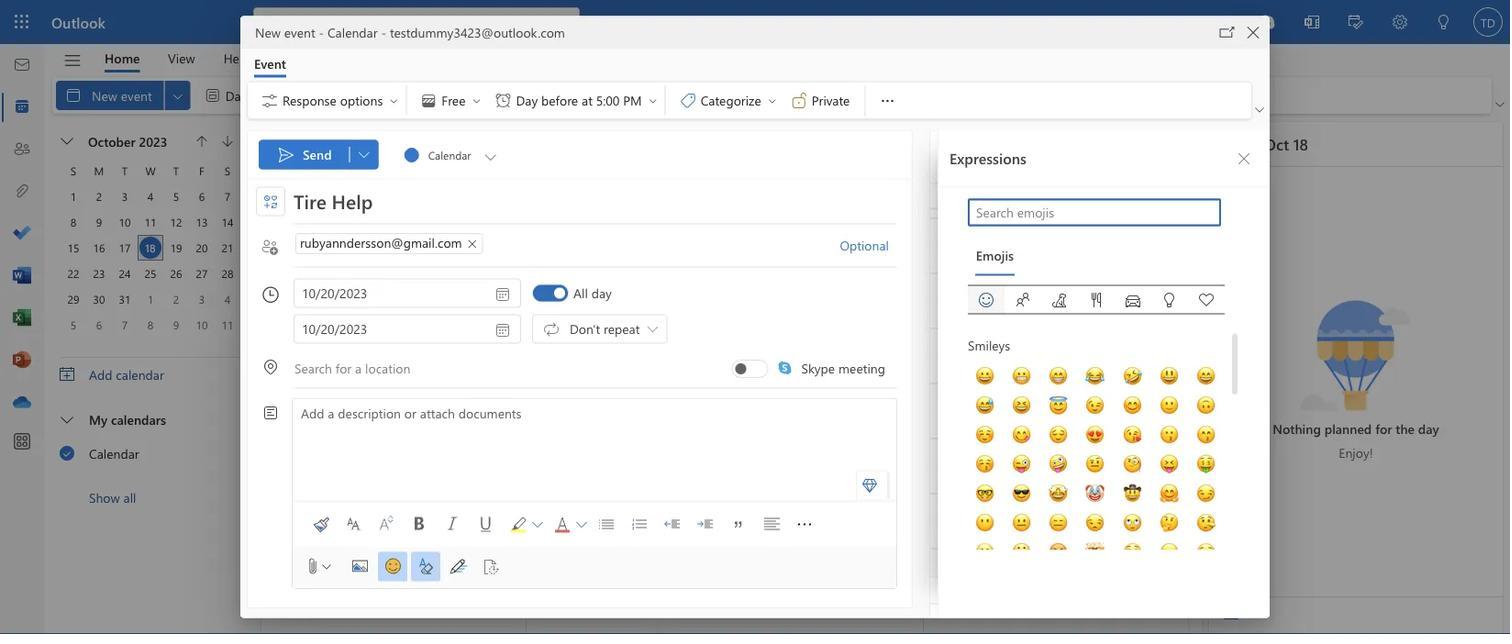 Task type: describe. For each thing, give the bounding box(es) containing it.
1 vertical spatial 8 button
[[139, 314, 162, 336]]

😁 button
[[1042, 361, 1072, 390]]

bold (⌘+b) image
[[405, 510, 434, 539]]

0 horizontal spatial 4 button
[[139, 185, 162, 207]]

home button
[[91, 44, 154, 73]]

am for 11 am
[[952, 387, 969, 401]]

none field containing 
[[403, 140, 501, 169]]

😁
[[1049, 365, 1065, 386]]

people image
[[13, 140, 31, 159]]

1 for right '1' button
[[148, 292, 153, 307]]

😬 button
[[1005, 361, 1035, 390]]

8 down 
[[269, 287, 276, 303]]

agenda view section
[[1210, 122, 1503, 634]]

26 button
[[165, 262, 187, 285]]

0 horizontal spatial 11
[[145, 215, 156, 229]]

1 horizontal spatial 9
[[173, 318, 179, 332]]

0 horizontal spatial 5 button
[[62, 314, 84, 336]]

1 vertical spatial 10 button
[[191, 314, 213, 336]]

Repeat: field
[[564, 320, 666, 339]]

2 vertical spatial 4
[[1064, 551, 1071, 568]]

rubyanndersson@gmail.com button
[[296, 233, 483, 254]]

1 horizontal spatial 17
[[534, 375, 548, 392]]

pm for 12 pm
[[952, 442, 968, 456]]

😍 button
[[1079, 420, 1109, 449]]

0 horizontal spatial 10 button
[[114, 211, 136, 233]]

 up the wed, oct 18
[[1255, 105, 1265, 114]]

1 horizontal spatial 4 button
[[217, 288, 239, 310]]

add calendar
[[89, 366, 164, 383]]

am for 9 am
[[949, 276, 966, 291]]

decrease indent image
[[658, 510, 687, 539]]

🤡 button
[[1079, 478, 1109, 508]]

tags group
[[670, 82, 861, 115]]

numbering (⌘+/) image
[[625, 510, 654, 539]]

skype meeting
[[802, 360, 886, 377]]

add for add calendar
[[89, 366, 112, 383]]

wed, oct 18
[[1224, 134, 1309, 155]]

26
[[170, 266, 182, 281]]

 free 
[[420, 91, 482, 109]]

october
[[88, 133, 135, 150]]

9 am
[[940, 276, 966, 291]]

saturday
[[1064, 173, 1106, 188]]

thursday element
[[163, 158, 189, 184]]

😆
[[1012, 394, 1028, 415]]

🤯 button
[[1079, 537, 1109, 567]]

😍
[[1086, 424, 1102, 444]]

0 vertical spatial 2 button
[[88, 185, 110, 207]]

t for thursday element
[[173, 163, 179, 178]]

 button left font color image
[[531, 510, 544, 539]]

today
[[292, 135, 327, 152]]

options group
[[411, 82, 661, 115]]

1 horizontal spatial 28
[[1064, 463, 1078, 480]]

28 button
[[217, 262, 239, 285]]

😟 button
[[1190, 537, 1219, 567]]

1 horizontal spatial 11 button
[[217, 314, 239, 336]]

😗 button
[[1153, 420, 1182, 449]]

w
[[145, 163, 156, 178]]

1 vertical spatial oct
[[269, 198, 289, 215]]

2 for the right the 2 button
[[173, 292, 179, 307]]

10 up 17 button
[[119, 215, 131, 229]]

14 button
[[217, 211, 239, 233]]

2023
[[139, 133, 167, 150]]

view button
[[154, 44, 209, 73]]

1 vertical spatial 30
[[401, 551, 415, 568]]

🤥 button
[[1190, 508, 1219, 537]]

🤨
[[1086, 453, 1102, 474]]

insert pictures inline image
[[345, 552, 374, 581]]

description
[[338, 404, 401, 421]]

0 horizontal spatial 7 button
[[114, 314, 136, 336]]

😃 button
[[1153, 361, 1182, 390]]


[[420, 91, 438, 109]]


[[1141, 15, 1156, 29]]

all
[[123, 489, 136, 506]]

grid inside wed, oct 18 application
[[968, 361, 1227, 634]]

🤫 button
[[1005, 537, 1035, 567]]

1 for leftmost '1' button
[[70, 189, 76, 204]]

week
[[403, 87, 434, 104]]

pm for 3 pm
[[949, 607, 965, 622]]

monday element
[[86, 158, 112, 184]]

13 button
[[191, 211, 213, 233]]

all day image
[[554, 288, 565, 299]]

more formatting options image
[[790, 510, 820, 539]]

🤗
[[1160, 483, 1176, 503]]

23 button
[[88, 262, 110, 285]]

0 vertical spatial 9
[[96, 215, 102, 229]]

1 vertical spatial  button
[[1230, 143, 1259, 173]]

😜 button
[[1005, 449, 1035, 478]]

17 button
[[114, 237, 136, 259]]

😎
[[1012, 483, 1028, 503]]

20 button
[[191, 237, 213, 259]]

sunday element
[[61, 158, 86, 184]]

5:00
[[596, 91, 620, 108]]

2 vertical spatial 11
[[937, 387, 949, 401]]


[[1163, 292, 1177, 307]]

😄 😅
[[975, 365, 1213, 415]]

Start date text field
[[295, 279, 520, 307]]

0 vertical spatial 6 button
[[191, 185, 213, 207]]

0 horizontal spatial calendar
[[89, 445, 139, 462]]

2 horizontal spatial 1
[[292, 198, 299, 215]]

1 vertical spatial 20
[[932, 375, 946, 392]]

18 cell
[[138, 235, 163, 261]]

12 button
[[165, 211, 187, 233]]

editor image
[[444, 552, 474, 581]]

1 horizontal spatial 3 button
[[191, 288, 213, 310]]

increase indent image
[[691, 510, 720, 539]]

😌
[[1049, 424, 1065, 444]]

🤭 button
[[968, 537, 998, 567]]

meet now
[[1172, 12, 1232, 29]]

day inside nothing planned for the day enjoy!
[[1419, 420, 1440, 437]]


[[790, 91, 808, 109]]


[[679, 91, 697, 109]]

am for 8 am
[[949, 221, 966, 236]]

new
[[255, 24, 281, 41]]

1 vertical spatial 
[[1237, 151, 1252, 165]]

insert emojis and gifs image
[[378, 552, 407, 581]]

calendars
[[111, 411, 166, 428]]

18 inside agenda view section
[[1294, 134, 1309, 155]]

t for tuesday element
[[122, 163, 128, 178]]

tuesday element
[[112, 158, 138, 184]]

friday element
[[189, 158, 215, 184]]

21 button
[[217, 237, 239, 259]]

1 horizontal spatial 2 button
[[165, 288, 187, 310]]

tuesday
[[534, 173, 572, 188]]

12 for 12
[[170, 215, 182, 229]]

powerpoint image
[[13, 351, 31, 370]]

calendar image
[[13, 98, 31, 117]]

10 inside document
[[937, 332, 949, 346]]


[[799, 86, 818, 105]]

🤥
[[1197, 512, 1213, 533]]

highlight image
[[504, 510, 533, 539]]

11 am
[[937, 387, 969, 401]]

bullets (⌘+.) image
[[592, 510, 621, 539]]

1 horizontal spatial 5 button
[[165, 185, 187, 207]]

outlook banner
[[0, 0, 1511, 44]]

wednesday
[[667, 173, 722, 188]]

format painter image
[[306, 510, 335, 539]]

18 inside button
[[145, 240, 156, 255]]

 inside field
[[482, 147, 500, 165]]

skype
[[802, 360, 835, 377]]

0 horizontal spatial 1 button
[[62, 185, 84, 207]]

s for sunday element on the top of the page
[[70, 163, 76, 178]]

to do image
[[13, 225, 31, 243]]

s for saturday element
[[225, 163, 231, 178]]

25
[[145, 266, 156, 281]]

0 vertical spatial 
[[1246, 25, 1261, 40]]

0 vertical spatial 8 button
[[62, 211, 84, 233]]

23
[[93, 266, 105, 281]]

font image
[[339, 510, 368, 539]]

1 vertical spatial 11
[[222, 318, 234, 332]]

🤩
[[1049, 483, 1065, 503]]

😗
[[1160, 424, 1176, 444]]

0 horizontal spatial 5
[[70, 318, 76, 332]]

new group
[[56, 77, 621, 114]]

10 down 27 button
[[196, 318, 208, 332]]

2 for topmost the 2 button
[[96, 189, 102, 204]]

hide formatting options image
[[411, 552, 441, 581]]

😘 button
[[1116, 420, 1145, 449]]

planned
[[1325, 420, 1372, 437]]

font color image
[[548, 510, 577, 539]]

expressions
[[950, 148, 1027, 168]]

🤓 button
[[968, 478, 998, 508]]

1 vertical spatial 6 button
[[88, 314, 110, 336]]

😚 button
[[968, 449, 998, 478]]

outlook link
[[51, 0, 105, 44]]

categorize
[[701, 91, 762, 108]]

27 button
[[191, 262, 213, 285]]

27 inside button
[[196, 266, 208, 281]]

😙
[[1197, 424, 1213, 444]]

😐 button
[[1005, 508, 1035, 537]]

1 vertical spatial 19
[[799, 375, 813, 392]]

2 vertical spatial 18
[[667, 375, 679, 392]]

😶
[[975, 512, 991, 533]]

😳 button
[[1116, 537, 1145, 567]]

 print
[[799, 86, 848, 105]]

 left bullets (⌘+.) image
[[576, 519, 587, 530]]

today button
[[273, 129, 346, 159]]

or
[[405, 404, 417, 421]]

25 button
[[139, 262, 162, 285]]

6 for topmost 6 button
[[199, 189, 205, 204]]

home
[[105, 50, 140, 67]]

1 vertical spatial 16
[[401, 375, 415, 392]]

1 vertical spatial 14
[[1064, 287, 1078, 303]]

15 button
[[62, 237, 84, 259]]

4 for left the 4 button
[[148, 189, 153, 204]]



Task type: locate. For each thing, give the bounding box(es) containing it.
 up search for a location field
[[494, 321, 512, 339]]

t right m
[[122, 163, 128, 178]]

1 horizontal spatial 27
[[932, 463, 946, 480]]

9 down 26 button
[[173, 318, 179, 332]]

2 button down monday element
[[88, 185, 110, 207]]

the
[[1396, 420, 1415, 437]]

0 horizontal spatial day
[[592, 285, 612, 302]]

- right 'event'
[[319, 24, 324, 41]]

am left emojis button on the top
[[949, 221, 966, 236]]

29
[[67, 292, 79, 307]]

😊
[[1123, 394, 1139, 415]]

20 left 😀 button
[[932, 375, 946, 392]]

calendar right 'event'
[[328, 24, 378, 41]]

0 horizontal spatial s
[[70, 163, 76, 178]]

0 horizontal spatial t
[[122, 163, 128, 178]]

0 horizontal spatial 19
[[170, 240, 182, 255]]

7 for rightmost the 7 button
[[225, 189, 231, 204]]

4 for the rightmost the 4 button
[[225, 292, 231, 307]]

 day before at 5:00 pm 
[[494, 91, 659, 109]]

0 vertical spatial 11
[[145, 215, 156, 229]]

Select a calendar text field
[[421, 140, 481, 169]]

 month
[[454, 86, 514, 105]]

16 button
[[88, 237, 110, 259]]

1 s from the left
[[70, 163, 76, 178]]

font size image
[[372, 510, 401, 539]]

6 button down the f
[[191, 185, 213, 207]]

documents
[[459, 404, 522, 421]]

 inside  response options 
[[389, 95, 400, 106]]

8 inside document
[[940, 221, 946, 236]]

my calendars
[[89, 411, 166, 428]]

0 vertical spatial 7 button
[[217, 185, 239, 207]]

12 left 😚
[[937, 442, 949, 456]]

28 left 🤨 button
[[1064, 463, 1078, 480]]

1 t from the left
[[122, 163, 128, 178]]

16 right "15"
[[93, 240, 105, 255]]

formatting options. list box
[[304, 502, 886, 546]]

0 vertical spatial 20
[[196, 240, 208, 255]]

underline (⌘+u) image
[[471, 510, 500, 539]]

1 horizontal spatial 5
[[173, 189, 179, 204]]

tab list containing home
[[91, 44, 264, 73]]

2 horizontal spatial 4
[[1064, 551, 1071, 568]]

19 up 26 button
[[170, 240, 182, 255]]

 left my
[[61, 414, 73, 427]]

 left 
[[648, 95, 659, 106]]

10 button up 17 button
[[114, 211, 136, 233]]

saturday element
[[215, 158, 240, 184]]

1 horizontal spatial calendar
[[328, 24, 378, 41]]

1 vertical spatial 9
[[940, 276, 946, 291]]

1 - from the left
[[319, 24, 324, 41]]

😜
[[1012, 453, 1028, 474]]

tab list inside wed, oct 18 application
[[91, 44, 264, 73]]


[[725, 86, 744, 105]]

19 left meeting
[[799, 375, 813, 392]]

😶 button
[[968, 508, 998, 537]]

0 horizontal spatial 3 button
[[114, 185, 136, 207]]

free
[[442, 91, 466, 108]]

1 horizontal spatial 20
[[932, 375, 946, 392]]

Search emojis field
[[976, 200, 1221, 224]]

1 vertical spatial 12
[[937, 442, 949, 456]]

 left font color image
[[532, 519, 543, 530]]

1 horizontal spatial 14
[[1064, 287, 1078, 303]]

28 inside button
[[222, 266, 234, 281]]

5 up 12 button
[[173, 189, 179, 204]]

17
[[119, 240, 131, 255], [534, 375, 548, 392]]

11 up 18 cell
[[145, 215, 156, 229]]

1 vertical spatial 4 button
[[217, 288, 239, 310]]

6
[[199, 189, 205, 204], [932, 198, 939, 215], [96, 318, 102, 332]]

5 button up 12 button
[[165, 185, 187, 207]]

😃
[[1160, 365, 1176, 386]]

7 down 31 button
[[122, 318, 128, 332]]

8 up "15"
[[70, 215, 76, 229]]

month
[[476, 87, 514, 104]]

4 down 28 button
[[225, 292, 231, 307]]

12 up 19 button
[[170, 215, 182, 229]]

 right select a calendar text field
[[482, 147, 500, 165]]

1 horizontal spatial 7 button
[[217, 185, 239, 207]]

add left a
[[301, 404, 324, 421]]

1 vertical spatial day
[[1419, 420, 1440, 437]]

5 down 29
[[70, 318, 76, 332]]

🤫
[[1012, 541, 1028, 562]]

3 inside document
[[940, 607, 946, 622]]

0 horizontal spatial 27
[[196, 266, 208, 281]]

2 horizontal spatial 11
[[937, 387, 949, 401]]

dialog containing 😀
[[0, 0, 1511, 634]]

0 horizontal spatial 1
[[70, 189, 76, 204]]

align left image
[[757, 510, 787, 539]]

2 horizontal spatial 18
[[1294, 134, 1309, 155]]

1 horizontal spatial 12
[[937, 442, 949, 456]]

12 inside button
[[170, 215, 182, 229]]

😅
[[975, 394, 991, 415]]

21 right 20 button
[[222, 240, 234, 255]]

 button
[[869, 82, 906, 119]]


[[542, 320, 561, 338]]

1 right  button
[[292, 198, 299, 215]]

1 horizontal spatial -
[[381, 24, 386, 41]]

1 horizontal spatial 1 button
[[139, 288, 162, 310]]

0 horizontal spatial 4
[[148, 189, 153, 204]]


[[389, 95, 400, 106], [471, 95, 482, 106], [648, 95, 659, 106], [767, 95, 778, 106], [397, 137, 412, 151], [482, 147, 500, 165]]

onedrive image
[[13, 394, 31, 412]]

friday
[[932, 173, 960, 188]]

skype meeting image
[[736, 363, 747, 374]]

1 vertical spatial calendar
[[89, 445, 139, 462]]

print
[[821, 87, 848, 104]]

 right 'send'
[[359, 149, 370, 160]]

add inside text box
[[301, 404, 324, 421]]

 button left bullets (⌘+.) image
[[575, 510, 588, 539]]

 button
[[856, 470, 888, 500]]

calendar inside document
[[328, 24, 378, 41]]

17 down 
[[534, 375, 548, 392]]

share group
[[716, 77, 859, 110]]

wed, oct 18 application
[[0, 0, 1511, 634]]

4 down wednesday element
[[148, 189, 153, 204]]

5 button down 29
[[62, 314, 84, 336]]

😝
[[1160, 453, 1176, 474]]

🤩 button
[[1042, 478, 1072, 508]]

0 vertical spatial 18
[[1294, 134, 1309, 155]]

0 vertical spatial 5
[[173, 189, 179, 204]]

4 button down wednesday element
[[139, 185, 162, 207]]

 button up the wed, oct 18
[[1252, 100, 1268, 119]]

list box
[[45, 402, 254, 514]]

files image
[[13, 183, 31, 201]]

27 down 12 pm
[[932, 463, 946, 480]]

12
[[170, 215, 182, 229], [937, 442, 949, 456]]

event button
[[240, 49, 300, 77]]

1 horizontal spatial day
[[1419, 420, 1440, 437]]

9 up 16 button
[[96, 215, 102, 229]]

day right all
[[592, 285, 612, 302]]

9 left  button
[[940, 276, 946, 291]]

dialog
[[0, 0, 1511, 634]]

 left month
[[454, 86, 473, 105]]

categories group
[[968, 285, 1270, 314]]

2 horizontal spatial 7
[[1064, 198, 1071, 215]]

5 button
[[165, 185, 187, 207], [62, 314, 84, 336]]

s right friday 'element'
[[225, 163, 231, 178]]

s
[[70, 163, 76, 178], [225, 163, 231, 178]]

1 horizontal spatial oct
[[1265, 134, 1289, 155]]

grid containing 😀
[[968, 361, 1227, 634]]

None field
[[403, 140, 501, 169]]

😳
[[1123, 541, 1139, 562]]

 button down 
[[481, 140, 501, 169]]

😑
[[1049, 512, 1065, 533]]

0 horizontal spatial 7
[[122, 318, 128, 332]]

0 horizontal spatial 28
[[222, 266, 234, 281]]

0 vertical spatial  button
[[1241, 20, 1267, 45]]

left-rail-appbar navigation
[[4, 44, 40, 424]]

😟
[[1197, 541, 1213, 562]]

7 button down 31 button
[[114, 314, 136, 336]]

0 vertical spatial 4 button
[[139, 185, 162, 207]]

2 horizontal spatial 6
[[932, 198, 939, 215]]

0 vertical spatial 28
[[222, 266, 234, 281]]

word image
[[13, 267, 31, 285]]

0 vertical spatial 19
[[170, 240, 182, 255]]

4 button
[[139, 185, 162, 207], [217, 288, 239, 310]]

9 button down 26 button
[[165, 314, 187, 336]]

1 horizontal spatial 10 button
[[191, 314, 213, 336]]

😒
[[1086, 512, 1102, 533]]

oct down sunday
[[269, 198, 289, 215]]

 up sunday element on the top of the page
[[61, 135, 73, 148]]

7 up "14" button
[[225, 189, 231, 204]]

14
[[222, 215, 234, 229], [1064, 287, 1078, 303]]

0 vertical spatial oct
[[1265, 134, 1289, 155]]

2 vertical spatial 
[[494, 321, 512, 339]]

0 horizontal spatial oct
[[269, 198, 289, 215]]

1 horizontal spatial 11
[[222, 318, 234, 332]]

8 up calendar
[[148, 318, 153, 332]]

17 up 24 button
[[119, 240, 131, 255]]

add for add a description or attach documents
[[301, 404, 324, 421]]


[[262, 358, 280, 376]]

 inside dropdown button
[[61, 135, 73, 148]]

work
[[298, 87, 328, 104]]

 response options 
[[261, 91, 400, 109]]

13 up 10 am
[[932, 287, 946, 303]]

2 t from the left
[[173, 163, 179, 178]]

0 horizontal spatial 6 button
[[88, 314, 110, 336]]

0 vertical spatial 5 button
[[165, 185, 187, 207]]

day right the
[[1419, 420, 1440, 437]]


[[261, 237, 279, 255]]

excel image
[[13, 309, 31, 328]]

2 down 26
[[173, 292, 179, 307]]

oct inside agenda view section
[[1265, 134, 1289, 155]]

 right 
[[397, 137, 412, 151]]

am left  button
[[949, 276, 966, 291]]

17 inside 17 button
[[119, 240, 131, 255]]

1 vertical spatial 1 button
[[139, 288, 162, 310]]

16 inside button
[[93, 240, 105, 255]]

0 horizontal spatial 17
[[119, 240, 131, 255]]

 for end date "text field"
[[494, 321, 512, 339]]

3 button down 27 button
[[191, 288, 213, 310]]

8 button up "15"
[[62, 211, 84, 233]]

tab list
[[91, 44, 264, 73]]

mail image
[[13, 56, 31, 74]]

😌 button
[[1042, 420, 1072, 449]]

9 button
[[88, 211, 110, 233], [165, 314, 187, 336]]

20 up 27 button
[[196, 240, 208, 255]]

10 button down 27 button
[[191, 314, 213, 336]]

oct right wed, at the top of the page
[[1265, 134, 1289, 155]]

6 for the bottommost 6 button
[[96, 318, 102, 332]]

9 inside document
[[940, 276, 946, 291]]

4 button down 28 button
[[217, 288, 239, 310]]

1 horizontal spatial 21
[[1064, 375, 1078, 392]]

0 vertical spatial 
[[454, 86, 473, 105]]

document containing 😀
[[0, 0, 1511, 634]]

pm inside " day before at 5:00 pm "
[[623, 91, 642, 108]]


[[494, 91, 513, 109]]

😐
[[1012, 512, 1028, 533]]

am for 10 am
[[952, 332, 969, 346]]

 inside the  free 
[[471, 95, 482, 106]]

list box containing my calendars
[[45, 402, 254, 514]]

 for start date text box
[[494, 285, 512, 303]]

0 vertical spatial 16
[[93, 240, 105, 255]]

7 button up "14" button
[[217, 185, 239, 207]]

30 inside button
[[93, 292, 105, 307]]

 right "free"
[[471, 95, 482, 106]]

october 2023 button
[[79, 128, 189, 154]]

2 - from the left
[[381, 24, 386, 41]]

🤣 button
[[1116, 361, 1145, 390]]

😙 button
[[1190, 420, 1219, 449]]

🤡
[[1086, 483, 1102, 503]]

0 vertical spatial 10 button
[[114, 211, 136, 233]]

1 vertical spatial 5
[[70, 318, 76, 332]]

sunday
[[269, 173, 304, 188]]

21 inside button
[[222, 240, 234, 255]]

8 down friday
[[940, 221, 946, 236]]

😇
[[1049, 394, 1065, 415]]

1 horizontal spatial 13
[[932, 287, 946, 303]]

document
[[0, 0, 1511, 634]]

- up 
[[381, 24, 386, 41]]

a
[[328, 404, 334, 421]]

1 vertical spatial 9 button
[[165, 314, 187, 336]]

1 horizontal spatial 16
[[401, 375, 415, 392]]

13 right 12 button
[[196, 215, 208, 229]]

meeting
[[839, 360, 886, 377]]

😂 button
[[1079, 361, 1109, 390]]

1 button right 31
[[139, 288, 162, 310]]

10 left all day image
[[534, 287, 548, 303]]

emojis button
[[968, 235, 1022, 276]]

😉 button
[[1079, 390, 1109, 420]]

27 down 20 button
[[196, 266, 208, 281]]

7 down saturday
[[1064, 198, 1071, 215]]

7 for the 7 button to the left
[[122, 318, 128, 332]]

2 button down 26
[[165, 288, 187, 310]]

1 horizontal spatial add
[[301, 404, 324, 421]]

End date text field
[[295, 315, 520, 343]]

2 s from the left
[[225, 163, 231, 178]]

😄 button
[[1190, 361, 1219, 390]]

0 vertical spatial calendar
[[328, 24, 378, 41]]

 categorize 
[[679, 91, 778, 109]]

0 horizontal spatial  button
[[390, 129, 419, 159]]

optional button
[[832, 231, 898, 260]]

14 left 
[[1064, 287, 1078, 303]]

6 down friday
[[932, 198, 939, 215]]

 button right 'send'
[[349, 140, 379, 169]]

1 horizontal spatial 7
[[225, 189, 231, 204]]

s left m
[[70, 163, 76, 178]]

1 vertical spatial 2 button
[[165, 288, 187, 310]]

1 horizontal spatial t
[[173, 163, 179, 178]]

12 for 12 pm
[[937, 442, 949, 456]]

0 vertical spatial 9 button
[[88, 211, 110, 233]]

20 inside button
[[196, 240, 208, 255]]

show all button
[[45, 481, 254, 514]]

19 inside button
[[170, 240, 182, 255]]

🙃 ☺️
[[975, 394, 1213, 444]]

11 left 😅
[[937, 387, 949, 401]]

0 vertical spatial pm
[[623, 91, 642, 108]]

1 vertical spatial 3 button
[[191, 288, 213, 310]]

30 down 23 'button'
[[93, 292, 105, 307]]

6 button down 30 button in the left of the page
[[88, 314, 110, 336]]

 inside new group
[[454, 86, 473, 105]]

 left week
[[389, 95, 400, 106]]

21 left 😂 button
[[1064, 375, 1078, 392]]

🙄
[[1123, 512, 1139, 533]]

😂
[[1086, 365, 1102, 386]]

😊 button
[[1116, 390, 1145, 420]]

0 vertical spatial 17
[[119, 240, 131, 255]]

😄
[[1197, 365, 1213, 386]]

more apps image
[[13, 433, 31, 452]]

14 inside button
[[222, 215, 234, 229]]

1 right 31
[[148, 292, 153, 307]]

grid
[[968, 361, 1227, 634]]

3 button down tuesday element
[[114, 185, 136, 207]]

0 horizontal spatial 16
[[93, 240, 105, 255]]

rubyanndersson@gmail.com
[[300, 234, 462, 251]]

0 vertical spatial 27
[[196, 266, 208, 281]]

 inside  categorize 
[[767, 95, 778, 106]]

0 horizontal spatial 18
[[145, 240, 156, 255]]

1 vertical spatial 11 button
[[217, 314, 239, 336]]

quote image
[[724, 510, 753, 539]]

28 right 27 button
[[222, 266, 234, 281]]

add right 
[[89, 366, 112, 383]]

1 horizontal spatial s
[[225, 163, 231, 178]]

8 am
[[940, 221, 966, 236]]

1 button down sunday element on the top of the page
[[62, 185, 84, 207]]

10 left smileys
[[937, 332, 949, 346]]

0 horizontal spatial 9
[[96, 215, 102, 229]]

0 horizontal spatial 13
[[196, 215, 208, 229]]

1 vertical spatial pm
[[952, 442, 968, 456]]

 left 
[[767, 95, 778, 106]]

10
[[119, 215, 131, 229], [534, 287, 548, 303], [196, 318, 208, 332], [937, 332, 949, 346]]

1 vertical spatial 27
[[932, 463, 946, 480]]

☺️
[[975, 424, 991, 444]]

Add details for the event text field
[[294, 179, 898, 223]]

13 inside button
[[196, 215, 208, 229]]

italic (⌘+i) image
[[438, 510, 467, 539]]

thursday
[[799, 173, 843, 188]]

calendar down my calendars at the left bottom of page
[[89, 445, 139, 462]]

1 horizontal spatial 6
[[199, 189, 205, 204]]

1 horizontal spatial  button
[[481, 140, 501, 169]]

Search for a location field
[[294, 353, 728, 381]]

0 horizontal spatial add
[[89, 366, 112, 383]]

show
[[89, 489, 120, 506]]

1 vertical spatial 21
[[1064, 375, 1078, 392]]

day inside document
[[592, 285, 612, 302]]


[[1246, 25, 1261, 40], [1237, 151, 1252, 165]]

11 down 28 button
[[222, 318, 234, 332]]

24
[[119, 266, 131, 281]]

event
[[284, 24, 315, 41]]

12 inside 'dialog'
[[937, 442, 949, 456]]

🤔 button
[[1153, 508, 1182, 537]]

🙃 button
[[1190, 390, 1219, 420]]

Add a description or attach documents, press Alt+F10 to exit text field
[[301, 404, 888, 470]]

🧐
[[1123, 453, 1139, 474]]

0 horizontal spatial 2 button
[[88, 185, 110, 207]]

 share
[[725, 86, 779, 105]]

8 button up calendar
[[139, 314, 162, 336]]

6 down 30 button in the left of the page
[[96, 318, 102, 332]]

30 down bold (⌘+b) icon
[[401, 551, 415, 568]]

1 horizontal spatial 4
[[225, 292, 231, 307]]

 inside " day before at 5:00 pm "
[[648, 95, 659, 106]]

0 vertical spatial 11 button
[[139, 211, 162, 233]]

Invite attendees text field
[[294, 233, 828, 258]]

🤠
[[1123, 483, 1139, 503]]

 button
[[1217, 601, 1246, 630]]

12 pm
[[937, 442, 968, 456]]

am left 😅
[[952, 387, 969, 401]]

new event - calendar - testdummy3423@outlook.com
[[255, 24, 565, 41]]

0 vertical spatial 14
[[222, 215, 234, 229]]

14 up 21 button
[[222, 215, 234, 229]]

wednesday element
[[138, 158, 163, 184]]


[[262, 404, 280, 422]]

0 vertical spatial 30
[[93, 292, 105, 307]]

16 up or
[[401, 375, 415, 392]]



Task type: vqa. For each thing, say whether or not it's contained in the screenshot.
the left 
no



